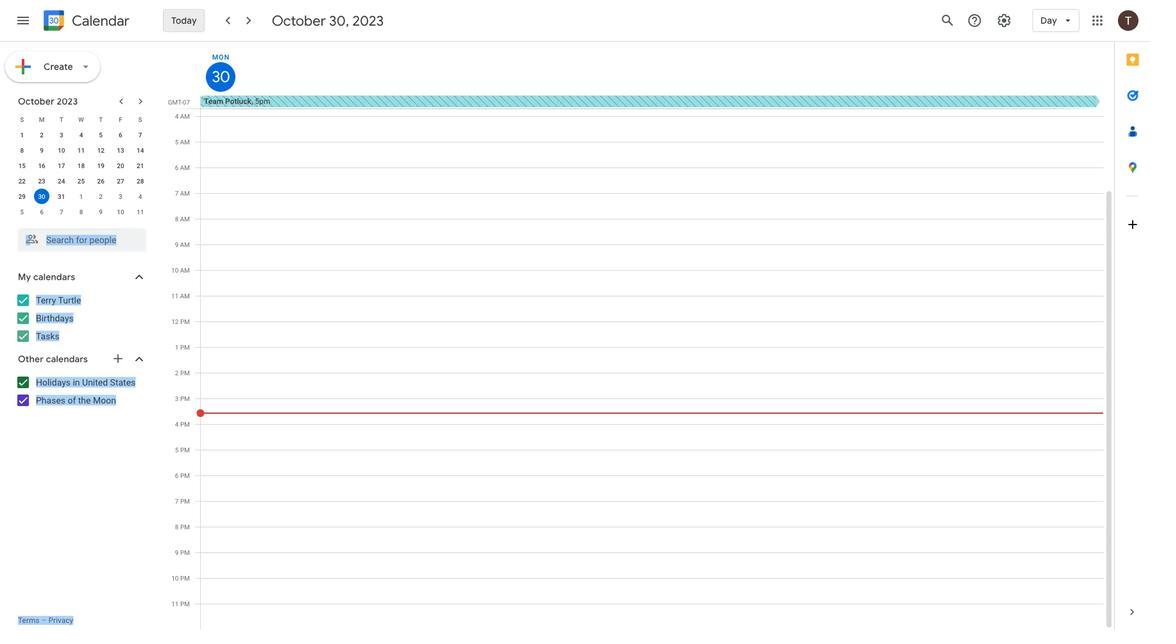 Task type: vqa. For each thing, say whether or not it's contained in the screenshot.


Task type: locate. For each thing, give the bounding box(es) containing it.
30,
[[329, 12, 349, 30]]

1 horizontal spatial 3
[[119, 192, 122, 200]]

1
[[20, 131, 24, 139], [79, 192, 83, 200], [175, 343, 179, 351]]

0 vertical spatial 1
[[20, 131, 24, 139]]

row containing 1
[[12, 127, 150, 142]]

pm down 10 pm on the left bottom
[[180, 600, 190, 608]]

pm down 6 pm
[[180, 497, 190, 505]]

am for 11 am
[[180, 292, 190, 300]]

gmt-
[[168, 98, 183, 106]]

8 pm from the top
[[180, 497, 190, 505]]

12 pm from the top
[[180, 600, 190, 608]]

1 vertical spatial calendars
[[46, 353, 88, 365]]

calendars up in
[[46, 353, 88, 365]]

1 down 25 element at the left
[[79, 192, 83, 200]]

phases of the moon
[[36, 395, 116, 405]]

1 horizontal spatial 12
[[171, 318, 179, 325]]

24
[[58, 177, 65, 185]]

6 inside november 6 element
[[40, 208, 44, 216]]

8 pm
[[175, 523, 190, 531]]

0 horizontal spatial s
[[20, 115, 24, 123]]

t
[[59, 115, 63, 123], [99, 115, 103, 123]]

october
[[272, 12, 326, 30], [18, 96, 54, 107]]

7 down 6 pm
[[175, 497, 179, 505]]

t left f
[[99, 115, 103, 123]]

8 down 7 pm at bottom left
[[175, 523, 179, 531]]

5 am
[[175, 138, 190, 146]]

1 down 12 pm
[[175, 343, 179, 351]]

8 down november 1 element
[[79, 208, 83, 216]]

23
[[38, 177, 45, 185]]

calendars for my calendars
[[33, 271, 75, 283]]

None search field
[[0, 223, 159, 251]]

11 up '18'
[[77, 146, 85, 154]]

s
[[20, 115, 24, 123], [138, 115, 142, 123]]

2
[[40, 131, 44, 139], [99, 192, 103, 200], [175, 369, 179, 377]]

row containing 8
[[12, 142, 150, 158]]

11
[[77, 146, 85, 154], [137, 208, 144, 216], [171, 292, 179, 300], [171, 600, 179, 608]]

main drawer image
[[15, 13, 31, 28]]

4 am from the top
[[180, 189, 190, 197]]

9 for november 9 element
[[99, 208, 103, 216]]

1 pm
[[175, 343, 190, 351]]

today
[[171, 15, 197, 26]]

0 vertical spatial 2023
[[352, 12, 384, 30]]

1 horizontal spatial october
[[272, 12, 326, 30]]

1 horizontal spatial 30
[[211, 67, 229, 87]]

calendar heading
[[69, 12, 130, 30]]

w
[[78, 115, 84, 123]]

october 2023
[[18, 96, 78, 107]]

6 am from the top
[[180, 241, 190, 248]]

pm down 2 pm
[[180, 395, 190, 402]]

4
[[175, 112, 179, 120], [79, 131, 83, 139], [138, 192, 142, 200], [175, 420, 179, 428]]

2 vertical spatial 2
[[175, 369, 179, 377]]

10 up 17
[[58, 146, 65, 154]]

2 down m on the top of page
[[40, 131, 44, 139]]

1 horizontal spatial 1
[[79, 192, 83, 200]]

2 inside 30 grid
[[175, 369, 179, 377]]

0 horizontal spatial 30
[[38, 192, 45, 200]]

settings menu image
[[997, 13, 1012, 28]]

pm down 9 pm
[[180, 574, 190, 582]]

1 t from the left
[[59, 115, 63, 123]]

0 vertical spatial calendars
[[33, 271, 75, 283]]

2 t from the left
[[99, 115, 103, 123]]

4 am
[[175, 112, 190, 120]]

5 am from the top
[[180, 215, 190, 223]]

6 down 5 am
[[175, 164, 179, 171]]

am for 7 am
[[180, 189, 190, 197]]

pm up 6 pm
[[180, 446, 190, 454]]

6 pm from the top
[[180, 446, 190, 454]]

19
[[97, 162, 104, 169]]

day button
[[1032, 5, 1080, 36]]

20
[[117, 162, 124, 169]]

pm for 2 pm
[[180, 369, 190, 377]]

pm down 8 pm
[[180, 549, 190, 556]]

9
[[40, 146, 44, 154], [99, 208, 103, 216], [175, 241, 179, 248], [175, 549, 179, 556]]

calendars
[[33, 271, 75, 283], [46, 353, 88, 365]]

2 vertical spatial 1
[[175, 343, 179, 351]]

row containing 15
[[12, 158, 150, 173]]

7 am from the top
[[180, 266, 190, 274]]

21 element
[[133, 158, 148, 173]]

am down the 8 am
[[180, 241, 190, 248]]

team potluck , 5pm
[[204, 97, 270, 106]]

8 down '7 am'
[[175, 215, 179, 223]]

1 horizontal spatial 2
[[99, 192, 103, 200]]

12 for 12
[[97, 146, 104, 154]]

11 down november 4 element
[[137, 208, 144, 216]]

9 up 10 am at the top left
[[175, 241, 179, 248]]

am up the 8 am
[[180, 189, 190, 197]]

1 up 15 element
[[20, 131, 24, 139]]

10 up 11 am
[[171, 266, 179, 274]]

row containing team potluck
[[195, 96, 1114, 108]]

0 horizontal spatial october
[[18, 96, 54, 107]]

8 up 15 element
[[20, 146, 24, 154]]

1 inside 30 grid
[[175, 343, 179, 351]]

4 inside november 4 element
[[138, 192, 142, 200]]

3 inside grid
[[175, 395, 179, 402]]

am down 07
[[180, 112, 190, 120]]

8 for 8 pm
[[175, 523, 179, 531]]

5 up 12 element
[[99, 131, 103, 139]]

2 horizontal spatial 2
[[175, 369, 179, 377]]

row containing s
[[12, 112, 150, 127]]

07
[[183, 98, 190, 106]]

1 vertical spatial 1
[[79, 192, 83, 200]]

7
[[138, 131, 142, 139], [175, 189, 179, 197], [60, 208, 63, 216], [175, 497, 179, 505]]

7 down the 31 element
[[60, 208, 63, 216]]

0 vertical spatial 12
[[97, 146, 104, 154]]

25 element
[[73, 173, 89, 189]]

2 pm from the top
[[180, 343, 190, 351]]

holidays in united states
[[36, 377, 136, 387]]

1 s from the left
[[20, 115, 24, 123]]

potluck
[[225, 97, 251, 106]]

6
[[119, 131, 122, 139], [175, 164, 179, 171], [40, 208, 44, 216], [175, 472, 179, 479]]

6 down f
[[119, 131, 122, 139]]

3 inside 'element'
[[119, 192, 122, 200]]

phases
[[36, 395, 65, 405]]

11 for november 11 element
[[137, 208, 144, 216]]

5 up 6 pm
[[175, 446, 179, 454]]

7 for 7 pm
[[175, 497, 179, 505]]

am for 8 am
[[180, 215, 190, 223]]

pm up 2 pm
[[180, 343, 190, 351]]

2023
[[352, 12, 384, 30], [57, 96, 78, 107]]

1 vertical spatial 3
[[119, 192, 122, 200]]

12 pm
[[171, 318, 190, 325]]

row group containing 1
[[12, 127, 150, 219]]

10 up 11 pm
[[171, 574, 179, 582]]

row
[[195, 13, 1104, 630], [195, 96, 1114, 108], [12, 112, 150, 127], [12, 127, 150, 142], [12, 142, 150, 158], [12, 158, 150, 173], [12, 173, 150, 189], [12, 189, 150, 204], [12, 204, 150, 219]]

28 element
[[133, 173, 148, 189]]

3 up 10 element on the top
[[60, 131, 63, 139]]

11 for 11 am
[[171, 292, 179, 300]]

6 down 30, today element
[[40, 208, 44, 216]]

8 inside november 8 element
[[79, 208, 83, 216]]

8
[[20, 146, 24, 154], [79, 208, 83, 216], [175, 215, 179, 223], [175, 523, 179, 531]]

row containing 5
[[12, 204, 150, 219]]

1 vertical spatial 30
[[38, 192, 45, 200]]

4 down gmt-
[[175, 112, 179, 120]]

11 for 11 element
[[77, 146, 85, 154]]

row group
[[12, 127, 150, 219]]

10 element
[[54, 142, 69, 158]]

5 for 5 am
[[175, 138, 179, 146]]

29
[[18, 192, 26, 200]]

4 pm
[[175, 420, 190, 428]]

4 up november 11 element
[[138, 192, 142, 200]]

am down 9 am
[[180, 266, 190, 274]]

26 element
[[93, 173, 109, 189]]

8 am from the top
[[180, 292, 190, 300]]

12 up "19"
[[97, 146, 104, 154]]

5 down 4 am
[[175, 138, 179, 146]]

0 horizontal spatial 1
[[20, 131, 24, 139]]

pm up 9 pm
[[180, 523, 190, 531]]

3 am from the top
[[180, 164, 190, 171]]

1 horizontal spatial s
[[138, 115, 142, 123]]

19 element
[[93, 158, 109, 173]]

am down '7 am'
[[180, 215, 190, 223]]

11 element
[[73, 142, 89, 158]]

13 element
[[113, 142, 128, 158]]

4 down 3 pm at the bottom of page
[[175, 420, 179, 428]]

12 inside row
[[97, 146, 104, 154]]

0 horizontal spatial 2023
[[57, 96, 78, 107]]

2 horizontal spatial 1
[[175, 343, 179, 351]]

4 for november 4 element
[[138, 192, 142, 200]]

cell
[[197, 13, 1104, 630]]

the
[[78, 395, 91, 405]]

today button
[[163, 5, 205, 36]]

pm down 5 pm
[[180, 472, 190, 479]]

1 vertical spatial 2
[[99, 192, 103, 200]]

12 down 11 am
[[171, 318, 179, 325]]

tab list
[[1115, 42, 1150, 594]]

pm
[[180, 318, 190, 325], [180, 343, 190, 351], [180, 369, 190, 377], [180, 395, 190, 402], [180, 420, 190, 428], [180, 446, 190, 454], [180, 472, 190, 479], [180, 497, 190, 505], [180, 523, 190, 531], [180, 549, 190, 556], [180, 574, 190, 582], [180, 600, 190, 608]]

1 pm from the top
[[180, 318, 190, 325]]

0 vertical spatial october
[[272, 12, 326, 30]]

30
[[211, 67, 229, 87], [38, 192, 45, 200]]

11 down 10 am at the top left
[[171, 292, 179, 300]]

my calendars
[[18, 271, 75, 283]]

11 pm
[[171, 600, 190, 608]]

gmt-07
[[168, 98, 190, 106]]

s left m on the top of page
[[20, 115, 24, 123]]

am up 12 pm
[[180, 292, 190, 300]]

0 vertical spatial 30
[[211, 67, 229, 87]]

2 horizontal spatial 3
[[175, 395, 179, 402]]

am down 4 am
[[180, 138, 190, 146]]

1 am from the top
[[180, 112, 190, 120]]

1 horizontal spatial t
[[99, 115, 103, 123]]

4 pm from the top
[[180, 395, 190, 402]]

3 down 27 element
[[119, 192, 122, 200]]

1 vertical spatial october
[[18, 96, 54, 107]]

pm up 3 pm at the bottom of page
[[180, 369, 190, 377]]

november 7 element
[[54, 204, 69, 219]]

2 down 26 "element"
[[99, 192, 103, 200]]

10 pm from the top
[[180, 549, 190, 556]]

am down 5 am
[[180, 164, 190, 171]]

12 inside 30 grid
[[171, 318, 179, 325]]

17 element
[[54, 158, 69, 173]]

pm down 3 pm at the bottom of page
[[180, 420, 190, 428]]

2 down the '1 pm'
[[175, 369, 179, 377]]

pm for 7 pm
[[180, 497, 190, 505]]

6 down 5 pm
[[175, 472, 179, 479]]

pm for 12 pm
[[180, 318, 190, 325]]

t left w
[[59, 115, 63, 123]]

12 for 12 pm
[[171, 318, 179, 325]]

2 vertical spatial 3
[[175, 395, 179, 402]]

10
[[58, 146, 65, 154], [117, 208, 124, 216], [171, 266, 179, 274], [171, 574, 179, 582]]

1 for november 1 element
[[79, 192, 83, 200]]

7 pm from the top
[[180, 472, 190, 479]]

7 for 7 am
[[175, 189, 179, 197]]

0 horizontal spatial t
[[59, 115, 63, 123]]

0 horizontal spatial 3
[[60, 131, 63, 139]]

0 horizontal spatial 2
[[40, 131, 44, 139]]

12
[[97, 146, 104, 154], [171, 318, 179, 325]]

s right f
[[138, 115, 142, 123]]

14
[[137, 146, 144, 154]]

3 for 3 pm
[[175, 395, 179, 402]]

my
[[18, 271, 31, 283]]

0 horizontal spatial 12
[[97, 146, 104, 154]]

row containing 29
[[12, 189, 150, 204]]

5 down 29 element
[[20, 208, 24, 216]]

8 for november 8 element
[[79, 208, 83, 216]]

am
[[180, 112, 190, 120], [180, 138, 190, 146], [180, 164, 190, 171], [180, 189, 190, 197], [180, 215, 190, 223], [180, 241, 190, 248], [180, 266, 190, 274], [180, 292, 190, 300]]

1 vertical spatial 12
[[171, 318, 179, 325]]

3 pm from the top
[[180, 369, 190, 377]]

,
[[251, 97, 253, 106]]

7 up the 8 am
[[175, 189, 179, 197]]

5 pm from the top
[[180, 420, 190, 428]]

1 horizontal spatial 2023
[[352, 12, 384, 30]]

9 up 10 pm on the left bottom
[[175, 549, 179, 556]]

october up m on the top of page
[[18, 96, 54, 107]]

9 down november 2 element
[[99, 208, 103, 216]]

3 up "4 pm"
[[175, 395, 179, 402]]

30 down 23
[[38, 192, 45, 200]]

29 element
[[14, 189, 30, 204]]

0 vertical spatial 2
[[40, 131, 44, 139]]

november 10 element
[[113, 204, 128, 219]]

27
[[117, 177, 124, 185]]

Search for people text field
[[26, 228, 139, 251]]

pm up the '1 pm'
[[180, 318, 190, 325]]

11 down 10 pm on the left bottom
[[171, 600, 179, 608]]

pm for 6 pm
[[180, 472, 190, 479]]

30 down mon
[[211, 67, 229, 87]]

30 inside mon 30
[[211, 67, 229, 87]]

2023 right 30,
[[352, 12, 384, 30]]

mon 30
[[211, 53, 230, 87]]

2 am from the top
[[180, 138, 190, 146]]

calendars up terry turtle
[[33, 271, 75, 283]]

october left 30,
[[272, 12, 326, 30]]

privacy
[[48, 616, 73, 625]]

2023 down create on the left of the page
[[57, 96, 78, 107]]

team
[[204, 97, 223, 106]]

14 element
[[133, 142, 148, 158]]

november 9 element
[[93, 204, 109, 219]]

9 pm from the top
[[180, 523, 190, 531]]

moon
[[93, 395, 116, 405]]

21
[[137, 162, 144, 169]]

5pm
[[255, 97, 270, 106]]

30 grid
[[164, 13, 1114, 630]]

11 pm from the top
[[180, 574, 190, 582]]

pm for 9 pm
[[180, 549, 190, 556]]

10 down november 3 'element'
[[117, 208, 124, 216]]

5
[[99, 131, 103, 139], [175, 138, 179, 146], [20, 208, 24, 216], [175, 446, 179, 454]]

united
[[82, 377, 108, 387]]



Task type: describe. For each thing, give the bounding box(es) containing it.
create
[[44, 61, 73, 72]]

day
[[1041, 15, 1057, 26]]

31
[[58, 192, 65, 200]]

4 up 11 element
[[79, 131, 83, 139]]

10 pm
[[171, 574, 190, 582]]

october 2023 grid
[[12, 112, 150, 219]]

create button
[[5, 51, 100, 82]]

2 for 2 pm
[[175, 369, 179, 377]]

am for 6 am
[[180, 164, 190, 171]]

pm for 5 pm
[[180, 446, 190, 454]]

11 am
[[171, 292, 190, 300]]

31 element
[[54, 189, 69, 204]]

6 for november 6 element
[[40, 208, 44, 216]]

pm for 10 pm
[[180, 574, 190, 582]]

october 30, 2023
[[272, 12, 384, 30]]

9 up 16 element
[[40, 146, 44, 154]]

terms
[[18, 616, 40, 625]]

30 cell
[[32, 189, 52, 204]]

my calendars button
[[3, 267, 159, 287]]

10 for 10 element on the top
[[58, 146, 65, 154]]

5 for 5 pm
[[175, 446, 179, 454]]

7 pm
[[175, 497, 190, 505]]

1 for 1 pm
[[175, 343, 179, 351]]

9 pm
[[175, 549, 190, 556]]

6 pm
[[175, 472, 190, 479]]

calendar element
[[41, 8, 130, 36]]

november 1 element
[[73, 189, 89, 204]]

november 2 element
[[93, 189, 109, 204]]

november 5 element
[[14, 204, 30, 219]]

mon
[[212, 53, 230, 61]]

pm for 11 pm
[[180, 600, 190, 608]]

9 for 9 am
[[175, 241, 179, 248]]

monday, october 30, today element
[[206, 62, 235, 92]]

20 element
[[113, 158, 128, 173]]

terry turtle
[[36, 295, 81, 305]]

30 inside cell
[[38, 192, 45, 200]]

10 for november 10 element
[[117, 208, 124, 216]]

am for 5 am
[[180, 138, 190, 146]]

2 s from the left
[[138, 115, 142, 123]]

–
[[41, 616, 47, 625]]

other calendars list
[[3, 372, 159, 411]]

16
[[38, 162, 45, 169]]

7 am
[[175, 189, 190, 197]]

2 pm
[[175, 369, 190, 377]]

10 for 10 pm
[[171, 574, 179, 582]]

15 element
[[14, 158, 30, 173]]

of
[[68, 395, 76, 405]]

0 vertical spatial 3
[[60, 131, 63, 139]]

pm for 1 pm
[[180, 343, 190, 351]]

3 for november 3 'element'
[[119, 192, 122, 200]]

5 pm
[[175, 446, 190, 454]]

row containing 22
[[12, 173, 150, 189]]

november 4 element
[[133, 189, 148, 204]]

november 11 element
[[133, 204, 148, 219]]

pm for 4 pm
[[180, 420, 190, 428]]

terms – privacy
[[18, 616, 73, 625]]

23 element
[[34, 173, 49, 189]]

8 am
[[175, 215, 190, 223]]

birthdays
[[36, 313, 74, 323]]

november 8 element
[[73, 204, 89, 219]]

6 am
[[175, 164, 190, 171]]

am for 9 am
[[180, 241, 190, 248]]

27 element
[[113, 173, 128, 189]]

row inside 30 grid
[[195, 96, 1114, 108]]

9 am
[[175, 241, 190, 248]]

terry
[[36, 295, 56, 305]]

4 for 4 am
[[175, 112, 179, 120]]

add other calendars image
[[112, 352, 124, 365]]

my calendars list
[[3, 290, 159, 346]]

holidays
[[36, 377, 71, 387]]

6 for 6 pm
[[175, 472, 179, 479]]

turtle
[[58, 295, 81, 305]]

f
[[119, 115, 122, 123]]

8 for 8 am
[[175, 215, 179, 223]]

other
[[18, 353, 44, 365]]

13
[[117, 146, 124, 154]]

tasks
[[36, 331, 59, 341]]

30, today element
[[34, 189, 49, 204]]

m
[[39, 115, 45, 123]]

4 for 4 pm
[[175, 420, 179, 428]]

12 element
[[93, 142, 109, 158]]

18
[[77, 162, 85, 169]]

pm for 8 pm
[[180, 523, 190, 531]]

18 element
[[73, 158, 89, 173]]

am for 4 am
[[180, 112, 190, 120]]

28
[[137, 177, 144, 185]]

other calendars button
[[3, 349, 159, 370]]

october for october 30, 2023
[[272, 12, 326, 30]]

22
[[18, 177, 26, 185]]

6 for 6 am
[[175, 164, 179, 171]]

3 pm
[[175, 395, 190, 402]]

25
[[77, 177, 85, 185]]

other calendars
[[18, 353, 88, 365]]

10 for 10 am
[[171, 266, 179, 274]]

16 element
[[34, 158, 49, 173]]

7 up the 14 element
[[138, 131, 142, 139]]

1 vertical spatial 2023
[[57, 96, 78, 107]]

calendar
[[72, 12, 130, 30]]

7 for november 7 element
[[60, 208, 63, 216]]

pm for 3 pm
[[180, 395, 190, 402]]

11 for 11 pm
[[171, 600, 179, 608]]

november 3 element
[[113, 189, 128, 204]]

november 6 element
[[34, 204, 49, 219]]

10 am
[[171, 266, 190, 274]]

privacy link
[[48, 616, 73, 625]]

15
[[18, 162, 26, 169]]

in
[[73, 377, 80, 387]]

october for october 2023
[[18, 96, 54, 107]]

calendars for other calendars
[[46, 353, 88, 365]]

states
[[110, 377, 136, 387]]

terms link
[[18, 616, 40, 625]]

am for 10 am
[[180, 266, 190, 274]]

9 for 9 pm
[[175, 549, 179, 556]]

22 element
[[14, 173, 30, 189]]

17
[[58, 162, 65, 169]]

24 element
[[54, 173, 69, 189]]

2 for november 2 element
[[99, 192, 103, 200]]

26
[[97, 177, 104, 185]]

5 for november 5 element
[[20, 208, 24, 216]]



